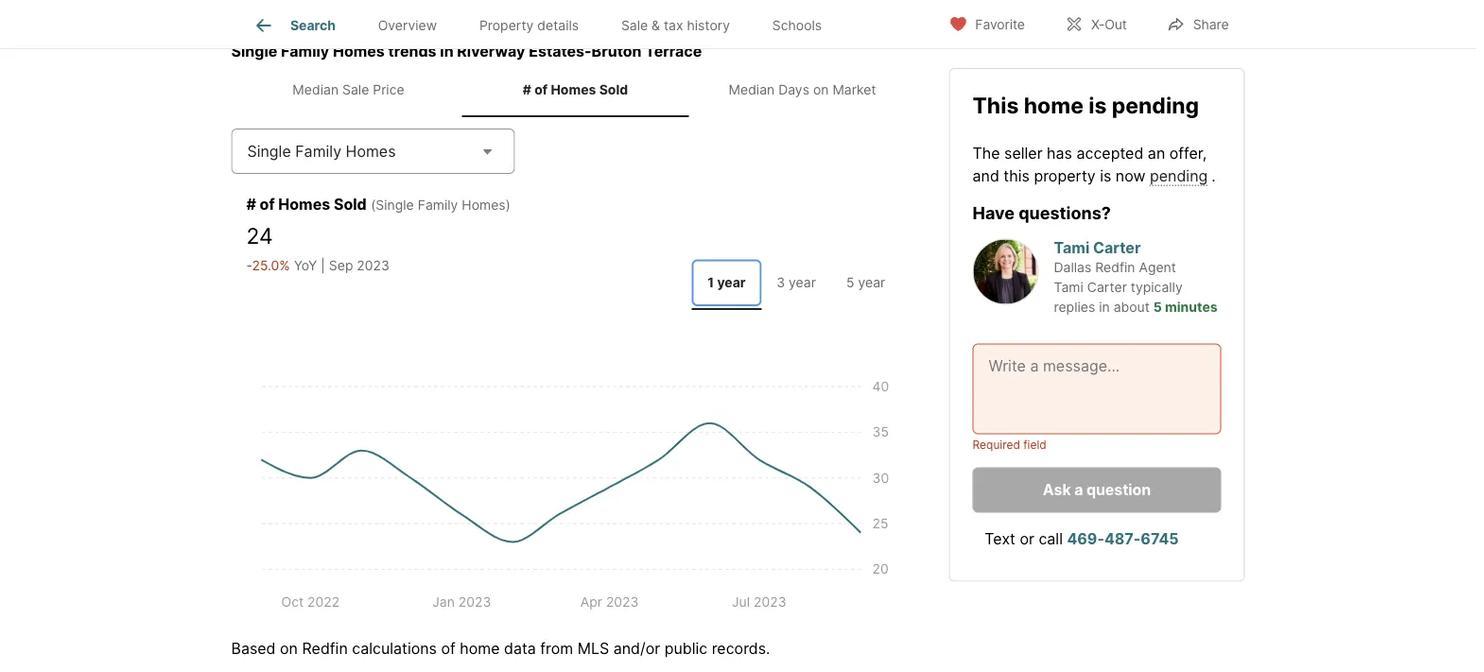 Task type: describe. For each thing, give the bounding box(es) containing it.
the
[[973, 144, 1000, 162]]

search link
[[252, 14, 336, 37]]

based on redfin calculations of home data from mls and/or public records.
[[231, 640, 770, 659]]

|
[[321, 258, 325, 274]]

1
[[708, 275, 714, 291]]

6745
[[1141, 530, 1179, 548]]

0 vertical spatial pending
[[1112, 92, 1199, 118]]

-
[[246, 258, 252, 274]]

sale & tax history tab
[[600, 3, 751, 48]]

ask a question
[[1043, 481, 1151, 499]]

# of homes sold
[[523, 82, 628, 98]]

overview
[[378, 17, 437, 33]]

an
[[1148, 144, 1165, 162]]

typically
[[1131, 279, 1183, 295]]

carter for tami carter dallas redfin agent
[[1093, 239, 1141, 257]]

tami for tami carter dallas redfin agent
[[1054, 239, 1090, 257]]

search
[[290, 17, 336, 33]]

1 vertical spatial home
[[460, 640, 500, 659]]

share button
[[1151, 4, 1245, 43]]

and/or
[[613, 640, 660, 659]]

homes)
[[462, 197, 511, 213]]

5 year
[[847, 275, 886, 291]]

dallas redfin agenttami carter image
[[973, 239, 1039, 305]]

median for median sale price
[[293, 82, 339, 98]]

1 vertical spatial pending
[[1150, 166, 1208, 185]]

accepted
[[1077, 144, 1144, 162]]

-25.0% yoy | sep 2023
[[246, 258, 390, 274]]

public
[[665, 640, 708, 659]]

2023
[[357, 258, 390, 274]]

details
[[537, 17, 579, 33]]

tab list containing 1 year
[[688, 256, 905, 311]]

single for single family homes trends in riverway estates-bruton terrace
[[231, 42, 277, 61]]

of for # of homes sold (single family homes) 24
[[260, 195, 275, 214]]

x-
[[1091, 17, 1105, 33]]

of for # of homes sold
[[535, 82, 548, 98]]

1 horizontal spatial home
[[1024, 92, 1084, 118]]

question
[[1087, 481, 1151, 499]]

single family homes trends in riverway estates-bruton terrace
[[231, 42, 702, 61]]

tami carter typically replies in about
[[1054, 279, 1183, 315]]

sep
[[329, 258, 353, 274]]

(single
[[371, 197, 414, 213]]

now
[[1116, 166, 1146, 185]]

offer,
[[1170, 144, 1207, 162]]

required field
[[973, 438, 1047, 452]]

estates-
[[529, 42, 592, 61]]

has
[[1047, 144, 1072, 162]]

have questions?
[[973, 202, 1111, 223]]

0 horizontal spatial redfin
[[302, 640, 348, 659]]

Write a message... text field
[[989, 355, 1205, 423]]

required
[[973, 438, 1020, 452]]

tami carter dallas redfin agent
[[1054, 239, 1176, 275]]

or
[[1020, 530, 1035, 548]]

25.0%
[[252, 258, 290, 274]]

3 year tab
[[762, 260, 831, 307]]

ask a question button
[[973, 467, 1222, 513]]

favorite
[[975, 17, 1025, 33]]

single family homes
[[247, 142, 396, 161]]

field
[[1024, 438, 1047, 452]]

homes for single family homes trends in riverway estates-bruton terrace
[[333, 42, 385, 61]]

median sale price
[[293, 82, 404, 98]]

redfin inside the tami carter dallas redfin agent
[[1095, 259, 1135, 275]]

# for # of homes sold (single family homes) 24
[[246, 195, 256, 214]]

5 for 5 year
[[847, 275, 855, 291]]

&
[[652, 17, 660, 33]]

text
[[985, 530, 1016, 548]]

yoy
[[294, 258, 317, 274]]

0 horizontal spatial on
[[280, 640, 298, 659]]

this
[[973, 92, 1019, 118]]

pending .
[[1150, 166, 1216, 185]]

family inside # of homes sold (single family homes) 24
[[418, 197, 458, 213]]

property
[[1034, 166, 1096, 185]]

seller
[[1004, 144, 1043, 162]]

homes for # of homes sold (single family homes) 24
[[278, 195, 330, 214]]

pending link
[[1150, 166, 1208, 185]]

tami carter link
[[1054, 239, 1141, 257]]

replies
[[1054, 299, 1096, 315]]

call
[[1039, 530, 1063, 548]]

calculations
[[352, 640, 437, 659]]

days
[[779, 82, 810, 98]]

riverway
[[457, 42, 525, 61]]

5 year tab
[[831, 260, 901, 307]]

bruton
[[592, 42, 642, 61]]

year for 1 year
[[717, 275, 746, 291]]

family for single family homes
[[295, 142, 341, 161]]



Task type: locate. For each thing, give the bounding box(es) containing it.
1 horizontal spatial sale
[[621, 17, 648, 33]]

terrace
[[645, 42, 702, 61]]

0 vertical spatial #
[[523, 82, 531, 98]]

2 vertical spatial family
[[418, 197, 458, 213]]

2 year from the left
[[789, 275, 816, 291]]

1 horizontal spatial redfin
[[1095, 259, 1135, 275]]

5 minutes
[[1154, 299, 1218, 315]]

tami inside tami carter typically replies in about
[[1054, 279, 1084, 295]]

2 horizontal spatial of
[[535, 82, 548, 98]]

is
[[1089, 92, 1107, 118], [1100, 166, 1112, 185]]

0 horizontal spatial median
[[293, 82, 339, 98]]

redfin down tami carter link
[[1095, 259, 1135, 275]]

1 vertical spatial in
[[1099, 299, 1110, 315]]

0 horizontal spatial #
[[246, 195, 256, 214]]

this
[[1004, 166, 1030, 185]]

family right (single
[[418, 197, 458, 213]]

homes for # of homes sold
[[551, 82, 596, 98]]

5 down typically
[[1154, 299, 1162, 315]]

on inside "tab"
[[813, 82, 829, 98]]

1 vertical spatial carter
[[1087, 279, 1127, 295]]

3 year from the left
[[858, 275, 886, 291]]

5 inside tab
[[847, 275, 855, 291]]

carter inside tami carter typically replies in about
[[1087, 279, 1127, 295]]

schools tab
[[751, 3, 843, 48]]

of up 24
[[260, 195, 275, 214]]

24
[[246, 223, 273, 249]]

1 vertical spatial tami
[[1054, 279, 1084, 295]]

0 vertical spatial carter
[[1093, 239, 1141, 257]]

469-
[[1067, 530, 1105, 548]]

year right 3 year
[[858, 275, 886, 291]]

tami up the dallas
[[1054, 239, 1090, 257]]

is down accepted
[[1100, 166, 1112, 185]]

family
[[281, 42, 329, 61], [295, 142, 341, 161], [418, 197, 458, 213]]

0 vertical spatial of
[[535, 82, 548, 98]]

1 vertical spatial family
[[295, 142, 341, 161]]

median up single family homes
[[293, 82, 339, 98]]

1 vertical spatial sold
[[334, 195, 367, 214]]

homes down estates-
[[551, 82, 596, 98]]

sold inside tab
[[599, 82, 628, 98]]

of inside # of homes sold tab
[[535, 82, 548, 98]]

0 horizontal spatial of
[[260, 195, 275, 214]]

property details tab
[[458, 3, 600, 48]]

1 vertical spatial redfin
[[302, 640, 348, 659]]

property
[[479, 17, 534, 33]]

year for 3 year
[[789, 275, 816, 291]]

1 year tab
[[692, 260, 762, 307]]

1 median from the left
[[293, 82, 339, 98]]

in inside tami carter typically replies in about
[[1099, 299, 1110, 315]]

1 tami from the top
[[1054, 239, 1090, 257]]

homes up "median sale price"
[[333, 42, 385, 61]]

median inside "tab"
[[729, 82, 775, 98]]

median
[[293, 82, 339, 98], [729, 82, 775, 98]]

tab list containing search
[[231, 0, 858, 48]]

pending down offer,
[[1150, 166, 1208, 185]]

median left days
[[729, 82, 775, 98]]

0 vertical spatial home
[[1024, 92, 1084, 118]]

ask
[[1043, 481, 1071, 499]]

median days on market
[[729, 82, 876, 98]]

share
[[1193, 17, 1229, 33]]

homes down single family homes
[[278, 195, 330, 214]]

# up 24
[[246, 195, 256, 214]]

sale & tax history
[[621, 17, 730, 33]]

about
[[1114, 299, 1150, 315]]

0 vertical spatial tami
[[1054, 239, 1090, 257]]

home
[[1024, 92, 1084, 118], [460, 640, 500, 659]]

of
[[535, 82, 548, 98], [260, 195, 275, 214], [441, 640, 456, 659]]

sold inside # of homes sold (single family homes) 24
[[334, 195, 367, 214]]

1 horizontal spatial in
[[1099, 299, 1110, 315]]

tami inside the tami carter dallas redfin agent
[[1054, 239, 1090, 257]]

1 horizontal spatial on
[[813, 82, 829, 98]]

family for single family homes trends in riverway estates-bruton terrace
[[281, 42, 329, 61]]

data
[[504, 640, 536, 659]]

family down the "search"
[[281, 42, 329, 61]]

# inside tab
[[523, 82, 531, 98]]

3 year
[[777, 275, 816, 291]]

single up 24
[[247, 142, 291, 161]]

sold left (single
[[334, 195, 367, 214]]

1 year
[[708, 275, 746, 291]]

tab list
[[231, 0, 858, 48], [231, 63, 920, 118], [688, 256, 905, 311]]

2 tami from the top
[[1054, 279, 1084, 295]]

agent
[[1139, 259, 1176, 275]]

and
[[973, 166, 1000, 185]]

1 vertical spatial 5
[[1154, 299, 1162, 315]]

is inside the seller has accepted an offer, and this property is now
[[1100, 166, 1112, 185]]

1 vertical spatial of
[[260, 195, 275, 214]]

tab list containing median sale price
[[231, 63, 920, 118]]

median inside tab
[[293, 82, 339, 98]]

sale left "price"
[[342, 82, 369, 98]]

home up has at the top right of page
[[1024, 92, 1084, 118]]

a
[[1075, 481, 1083, 499]]

carter
[[1093, 239, 1141, 257], [1087, 279, 1127, 295]]

family down median sale price tab
[[295, 142, 341, 161]]

in
[[440, 42, 454, 61], [1099, 299, 1110, 315]]

469-487-6745 link
[[1067, 530, 1179, 548]]

0 vertical spatial in
[[440, 42, 454, 61]]

1 horizontal spatial 5
[[1154, 299, 1162, 315]]

0 vertical spatial family
[[281, 42, 329, 61]]

homes up (single
[[346, 142, 396, 161]]

x-out
[[1091, 17, 1127, 33]]

on right "based"
[[280, 640, 298, 659]]

redfin left the calculations
[[302, 640, 348, 659]]

median days on market tab
[[689, 67, 916, 114]]

# of homes sold tab
[[462, 67, 689, 114]]

0 horizontal spatial sale
[[342, 82, 369, 98]]

2 median from the left
[[729, 82, 775, 98]]

0 vertical spatial on
[[813, 82, 829, 98]]

homes
[[333, 42, 385, 61], [551, 82, 596, 98], [346, 142, 396, 161], [278, 195, 330, 214]]

2 vertical spatial of
[[441, 640, 456, 659]]

in left about
[[1099, 299, 1110, 315]]

property details
[[479, 17, 579, 33]]

single down search link
[[231, 42, 277, 61]]

of right the calculations
[[441, 640, 456, 659]]

1 vertical spatial tab list
[[231, 63, 920, 118]]

based
[[231, 640, 276, 659]]

sold for # of homes sold (single family homes) 24
[[334, 195, 367, 214]]

5
[[847, 275, 855, 291], [1154, 299, 1162, 315]]

carter up agent
[[1093, 239, 1141, 257]]

# of homes sold (single family homes) 24
[[246, 195, 511, 249]]

home left "data"
[[460, 640, 500, 659]]

redfin
[[1095, 259, 1135, 275], [302, 640, 348, 659]]

this home is pending
[[973, 92, 1199, 118]]

487-
[[1105, 530, 1141, 548]]

text or call 469-487-6745
[[985, 530, 1179, 548]]

single
[[231, 42, 277, 61], [247, 142, 291, 161]]

in right trends
[[440, 42, 454, 61]]

favorite button
[[933, 4, 1041, 43]]

5 for 5 minutes
[[1154, 299, 1162, 315]]

0 vertical spatial redfin
[[1095, 259, 1135, 275]]

tax
[[664, 17, 683, 33]]

1 vertical spatial #
[[246, 195, 256, 214]]

0 vertical spatial is
[[1089, 92, 1107, 118]]

median sale price tab
[[235, 67, 462, 114]]

0 horizontal spatial year
[[717, 275, 746, 291]]

schools
[[773, 17, 822, 33]]

sale left &
[[621, 17, 648, 33]]

history
[[687, 17, 730, 33]]

1 horizontal spatial #
[[523, 82, 531, 98]]

0 horizontal spatial home
[[460, 640, 500, 659]]

1 horizontal spatial year
[[789, 275, 816, 291]]

1 vertical spatial single
[[247, 142, 291, 161]]

sale
[[621, 17, 648, 33], [342, 82, 369, 98]]

0 vertical spatial 5
[[847, 275, 855, 291]]

minutes
[[1165, 299, 1218, 315]]

carter down the tami carter dallas redfin agent
[[1087, 279, 1127, 295]]

year inside 'tab'
[[717, 275, 746, 291]]

1 vertical spatial on
[[280, 640, 298, 659]]

in for replies
[[1099, 299, 1110, 315]]

year right 3
[[789, 275, 816, 291]]

0 horizontal spatial 5
[[847, 275, 855, 291]]

1 horizontal spatial of
[[441, 640, 456, 659]]

.
[[1212, 166, 1216, 185]]

homes for single family homes
[[346, 142, 396, 161]]

2 vertical spatial tab list
[[688, 256, 905, 311]]

price
[[373, 82, 404, 98]]

dallas
[[1054, 259, 1092, 275]]

1 year from the left
[[717, 275, 746, 291]]

year for 5 year
[[858, 275, 886, 291]]

tami for tami carter typically replies in about
[[1054, 279, 1084, 295]]

sold for # of homes sold
[[599, 82, 628, 98]]

overview tab
[[357, 3, 458, 48]]

1 horizontal spatial median
[[729, 82, 775, 98]]

of inside # of homes sold (single family homes) 24
[[260, 195, 275, 214]]

0 vertical spatial sale
[[621, 17, 648, 33]]

0 vertical spatial sold
[[599, 82, 628, 98]]

sold down bruton
[[599, 82, 628, 98]]

0 vertical spatial single
[[231, 42, 277, 61]]

out
[[1105, 17, 1127, 33]]

the seller has accepted an offer, and this property is now
[[973, 144, 1207, 185]]

have
[[973, 202, 1015, 223]]

homes inside tab
[[551, 82, 596, 98]]

records.
[[712, 640, 770, 659]]

tami down the dallas
[[1054, 279, 1084, 295]]

0 vertical spatial tab list
[[231, 0, 858, 48]]

pending up an
[[1112, 92, 1199, 118]]

median for median days on market
[[729, 82, 775, 98]]

in for trends
[[440, 42, 454, 61]]

pending
[[1112, 92, 1199, 118], [1150, 166, 1208, 185]]

1 horizontal spatial sold
[[599, 82, 628, 98]]

of down estates-
[[535, 82, 548, 98]]

market
[[833, 82, 876, 98]]

1 vertical spatial sale
[[342, 82, 369, 98]]

is up accepted
[[1089, 92, 1107, 118]]

trends
[[388, 42, 437, 61]]

on right days
[[813, 82, 829, 98]]

single for single family homes
[[247, 142, 291, 161]]

x-out button
[[1049, 4, 1143, 43]]

0 horizontal spatial sold
[[334, 195, 367, 214]]

homes inside # of homes sold (single family homes) 24
[[278, 195, 330, 214]]

# inside # of homes sold (single family homes) 24
[[246, 195, 256, 214]]

mls
[[578, 640, 609, 659]]

3
[[777, 275, 785, 291]]

0 horizontal spatial in
[[440, 42, 454, 61]]

questions?
[[1019, 202, 1111, 223]]

carter for tami carter typically replies in about
[[1087, 279, 1127, 295]]

# down estates-
[[523, 82, 531, 98]]

carter inside the tami carter dallas redfin agent
[[1093, 239, 1141, 257]]

2 horizontal spatial year
[[858, 275, 886, 291]]

year right 1
[[717, 275, 746, 291]]

# for # of homes sold
[[523, 82, 531, 98]]

5 right 3 year
[[847, 275, 855, 291]]

1 vertical spatial is
[[1100, 166, 1112, 185]]



Task type: vqa. For each thing, say whether or not it's contained in the screenshot.
DEALS corresponding to (703) 348-3073
no



